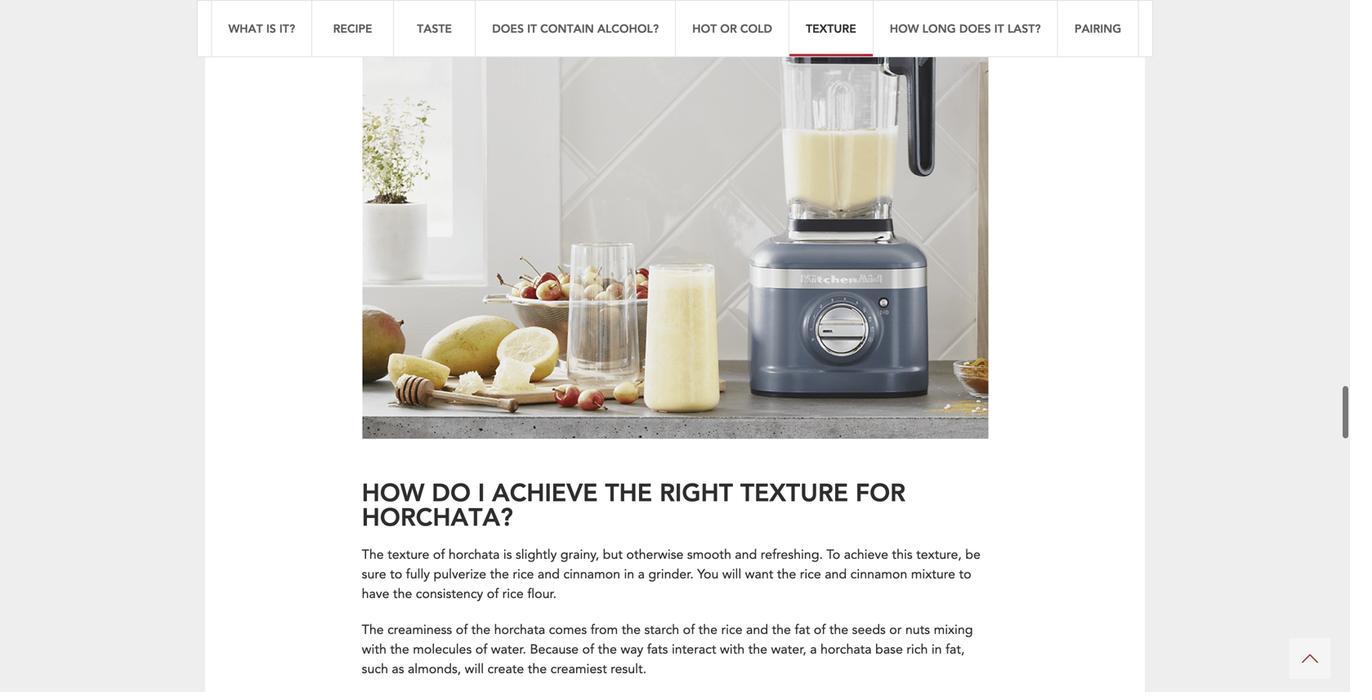 Task type: locate. For each thing, give the bounding box(es) containing it.
0 horizontal spatial it
[[527, 21, 537, 36]]

of right consistency
[[487, 586, 499, 604]]

1 vertical spatial achieve
[[844, 546, 889, 564]]

2 it from the left
[[995, 21, 1005, 36]]

the inside the creaminess of the horchata comes from the starch of the rice and the fat of the seeds or nuts mixing with the molecules of water. because of the way fats interact with the water, a horchata base rich in fat, such as almonds, will create the creamiest result.
[[362, 622, 384, 640]]

1 horizontal spatial a
[[811, 641, 817, 659]]

the up as
[[390, 641, 409, 659]]

how inside button
[[890, 21, 920, 36]]

hot or cold
[[693, 21, 773, 36]]

how long does it last?
[[890, 21, 1041, 36]]

0 vertical spatial achieve
[[492, 476, 598, 508]]

1 cinnamon from the left
[[564, 566, 621, 584]]

what
[[229, 21, 263, 36]]

consistency
[[416, 586, 483, 604]]

1 horizontal spatial or
[[890, 622, 902, 640]]

fat,
[[946, 641, 965, 659]]

1 with from the left
[[362, 641, 387, 659]]

pairing button
[[1058, 0, 1139, 57]]

the
[[605, 476, 653, 508], [490, 566, 509, 584], [777, 566, 797, 584], [393, 586, 412, 604], [472, 622, 491, 640], [622, 622, 641, 640], [699, 622, 718, 640], [772, 622, 791, 640], [830, 622, 849, 640], [390, 641, 409, 659], [598, 641, 617, 659], [749, 641, 768, 659], [528, 661, 547, 679]]

the
[[362, 546, 384, 564], [362, 622, 384, 640]]

the inside the texture of horchata is slightly grainy, but otherwise smooth and refreshing. to achieve this texture, be sure to fully pulverize the rice and cinnamon in a grinder. you will want the rice and cinnamon mixture to have the consistency of rice flour.
[[362, 546, 384, 564]]

to down be
[[960, 566, 972, 584]]

because
[[530, 641, 579, 659]]

of left water.
[[476, 641, 488, 659]]

the up interact
[[699, 622, 718, 640]]

1 horizontal spatial in
[[932, 641, 942, 659]]

the for the texture of horchata is slightly grainy, but otherwise smooth and refreshing. to achieve this texture, be sure to fully pulverize the rice and cinnamon in a grinder. you will want the rice and cinnamon mixture to have the consistency of rice flour.
[[362, 546, 384, 564]]

nuts
[[906, 622, 931, 640]]

be
[[966, 546, 981, 564]]

texture button
[[789, 0, 873, 57]]

1 the from the top
[[362, 546, 384, 564]]

is left slightly
[[504, 546, 512, 564]]

in left fat,
[[932, 641, 942, 659]]

achieve right to
[[844, 546, 889, 564]]

water,
[[771, 641, 807, 659]]

cinnamon
[[564, 566, 621, 584], [851, 566, 908, 584]]

horchata down "seeds"
[[821, 641, 872, 659]]

long
[[923, 21, 956, 36]]

horchata up water.
[[494, 622, 546, 640]]

or inside the creaminess of the horchata comes from the starch of the rice and the fat of the seeds or nuts mixing with the molecules of water. because of the way fats interact with the water, a horchata base rich in fat, such as almonds, will create the creamiest result.
[[890, 622, 902, 640]]

0 vertical spatial texture
[[741, 476, 849, 508]]

hot
[[693, 21, 717, 36]]

the inside how do i achieve the right texture for horchata?
[[605, 476, 653, 508]]

0 horizontal spatial is
[[266, 21, 276, 36]]

1 horizontal spatial achieve
[[844, 546, 889, 564]]

0 vertical spatial in
[[624, 566, 635, 584]]

2 vertical spatial horchata
[[821, 641, 872, 659]]

of
[[433, 546, 445, 564], [487, 586, 499, 604], [456, 622, 468, 640], [683, 622, 695, 640], [814, 622, 826, 640], [476, 641, 488, 659], [583, 641, 595, 659]]

1 horizontal spatial how
[[890, 21, 920, 36]]

0 horizontal spatial achieve
[[492, 476, 598, 508]]

or inside button
[[721, 21, 737, 36]]

refreshing.
[[761, 546, 823, 564]]

drink in kitchenaid® blender and glass image
[[362, 13, 989, 439]]

1 it from the left
[[527, 21, 537, 36]]

1 vertical spatial or
[[890, 622, 902, 640]]

with right interact
[[720, 641, 745, 659]]

of right fat
[[814, 622, 826, 640]]

0 horizontal spatial to
[[390, 566, 402, 584]]

does
[[492, 21, 524, 36]]

horchata
[[449, 546, 500, 564], [494, 622, 546, 640], [821, 641, 872, 659]]

1 vertical spatial will
[[465, 661, 484, 679]]

it?
[[280, 21, 295, 36]]

the up "but"
[[605, 476, 653, 508]]

and left fat
[[747, 622, 769, 640]]

1 vertical spatial how
[[362, 476, 425, 508]]

1 vertical spatial in
[[932, 641, 942, 659]]

1 horizontal spatial it
[[995, 21, 1005, 36]]

and
[[735, 546, 757, 564], [538, 566, 560, 584], [825, 566, 847, 584], [747, 622, 769, 640]]

almonds,
[[408, 661, 461, 679]]

0 vertical spatial the
[[362, 546, 384, 564]]

texture up fully
[[388, 546, 430, 564]]

0 horizontal spatial will
[[465, 661, 484, 679]]

in
[[624, 566, 635, 584], [932, 641, 942, 659]]

or up base
[[890, 622, 902, 640]]

mixing
[[934, 622, 973, 640]]

the down 'from'
[[598, 641, 617, 659]]

cinnamon down this
[[851, 566, 908, 584]]

of up pulverize
[[433, 546, 445, 564]]

how left long
[[890, 21, 920, 36]]

is
[[266, 21, 276, 36], [504, 546, 512, 564]]

does
[[960, 21, 992, 36]]

such
[[362, 661, 388, 679]]

to left fully
[[390, 566, 402, 584]]

0 vertical spatial will
[[723, 566, 742, 584]]

0 vertical spatial or
[[721, 21, 737, 36]]

the up 'sure'
[[362, 546, 384, 564]]

will left create
[[465, 661, 484, 679]]

the down have on the left of page
[[362, 622, 384, 640]]

or right hot
[[721, 21, 737, 36]]

it right does
[[527, 21, 537, 36]]

rice
[[513, 566, 534, 584], [800, 566, 822, 584], [503, 586, 524, 604], [722, 622, 743, 640]]

1 vertical spatial is
[[504, 546, 512, 564]]

will inside the creaminess of the horchata comes from the starch of the rice and the fat of the seeds or nuts mixing with the molecules of water. because of the way fats interact with the water, a horchata base rich in fat, such as almonds, will create the creamiest result.
[[465, 661, 484, 679]]

how
[[890, 21, 920, 36], [362, 476, 425, 508]]

1 horizontal spatial cinnamon
[[851, 566, 908, 584]]

1 horizontal spatial will
[[723, 566, 742, 584]]

smooth
[[688, 546, 732, 564]]

0 vertical spatial how
[[890, 21, 920, 36]]

0 vertical spatial is
[[266, 21, 276, 36]]

1 vertical spatial a
[[811, 641, 817, 659]]

0 horizontal spatial a
[[638, 566, 645, 584]]

does it contain alcohol? button
[[475, 0, 675, 57]]

and up flour.
[[538, 566, 560, 584]]

1 horizontal spatial to
[[960, 566, 972, 584]]

fat
[[795, 622, 811, 640]]

alcohol?
[[598, 21, 659, 36]]

a down fat
[[811, 641, 817, 659]]

water.
[[491, 641, 527, 659]]

or
[[721, 21, 737, 36], [890, 622, 902, 640]]

0 vertical spatial horchata
[[449, 546, 500, 564]]

with
[[362, 641, 387, 659], [720, 641, 745, 659]]

texture
[[741, 476, 849, 508], [388, 546, 430, 564]]

the up molecules
[[472, 622, 491, 640]]

achieve inside the texture of horchata is slightly grainy, but otherwise smooth and refreshing. to achieve this texture, be sure to fully pulverize the rice and cinnamon in a grinder. you will want the rice and cinnamon mixture to have the consistency of rice flour.
[[844, 546, 889, 564]]

0 horizontal spatial texture
[[388, 546, 430, 564]]

2 cinnamon from the left
[[851, 566, 908, 584]]

2 the from the top
[[362, 622, 384, 640]]

is left the "it?"
[[266, 21, 276, 36]]

grinder.
[[649, 566, 694, 584]]

1 horizontal spatial is
[[504, 546, 512, 564]]

will
[[723, 566, 742, 584], [465, 661, 484, 679]]

to
[[390, 566, 402, 584], [960, 566, 972, 584]]

0 horizontal spatial or
[[721, 21, 737, 36]]

it right "does"
[[995, 21, 1005, 36]]

achieve
[[492, 476, 598, 508], [844, 546, 889, 564]]

starch
[[645, 622, 680, 640]]

want
[[745, 566, 774, 584]]

grainy,
[[561, 546, 600, 564]]

0 horizontal spatial how
[[362, 476, 425, 508]]

it inside does it contain alcohol? button
[[527, 21, 537, 36]]

horchata up pulverize
[[449, 546, 500, 564]]

how inside how do i achieve the right texture for horchata?
[[362, 476, 425, 508]]

a down otherwise on the bottom of page
[[638, 566, 645, 584]]

how do i achieve the right texture for horchata?
[[362, 476, 906, 533]]

but
[[603, 546, 623, 564]]

1 horizontal spatial texture
[[741, 476, 849, 508]]

0 horizontal spatial cinnamon
[[564, 566, 621, 584]]

rich
[[907, 641, 928, 659]]

molecules
[[413, 641, 472, 659]]

in down otherwise on the bottom of page
[[624, 566, 635, 584]]

slightly
[[516, 546, 557, 564]]

the texture of horchata is slightly grainy, but otherwise smooth and refreshing. to achieve this texture, be sure to fully pulverize the rice and cinnamon in a grinder. you will want the rice and cinnamon mixture to have the consistency of rice flour.
[[362, 546, 981, 604]]

0 horizontal spatial in
[[624, 566, 635, 584]]

2 to from the left
[[960, 566, 972, 584]]

1 vertical spatial the
[[362, 622, 384, 640]]

the for the creaminess of the horchata comes from the starch of the rice and the fat of the seeds or nuts mixing with the molecules of water. because of the way fats interact with the water, a horchata base rich in fat, such as almonds, will create the creamiest result.
[[362, 622, 384, 640]]

achieve up slightly
[[492, 476, 598, 508]]

how for how do i achieve the right texture for horchata?
[[362, 476, 425, 508]]

cinnamon down grainy,
[[564, 566, 621, 584]]

this
[[892, 546, 913, 564]]

how left do
[[362, 476, 425, 508]]

creaminess
[[388, 622, 452, 640]]

it
[[527, 21, 537, 36], [995, 21, 1005, 36]]

a
[[638, 566, 645, 584], [811, 641, 817, 659]]

with up the such
[[362, 641, 387, 659]]

and down to
[[825, 566, 847, 584]]

will right 'you'
[[723, 566, 742, 584]]

of up interact
[[683, 622, 695, 640]]

is inside the texture of horchata is slightly grainy, but otherwise smooth and refreshing. to achieve this texture, be sure to fully pulverize the rice and cinnamon in a grinder. you will want the rice and cinnamon mixture to have the consistency of rice flour.
[[504, 546, 512, 564]]

1 horizontal spatial with
[[720, 641, 745, 659]]

way
[[621, 641, 644, 659]]

texture up refreshing.
[[741, 476, 849, 508]]

in inside the creaminess of the horchata comes from the starch of the rice and the fat of the seeds or nuts mixing with the molecules of water. because of the way fats interact with the water, a horchata base rich in fat, such as almonds, will create the creamiest result.
[[932, 641, 942, 659]]

interact
[[672, 641, 717, 659]]

0 horizontal spatial with
[[362, 641, 387, 659]]

1 vertical spatial texture
[[388, 546, 430, 564]]

0 vertical spatial a
[[638, 566, 645, 584]]



Task type: vqa. For each thing, say whether or not it's contained in the screenshot.
first The from the top of the page
yes



Task type: describe. For each thing, give the bounding box(es) containing it.
pulverize
[[434, 566, 487, 584]]

cold
[[741, 21, 773, 36]]

the left "seeds"
[[830, 622, 849, 640]]

texture inside the texture of horchata is slightly grainy, but otherwise smooth and refreshing. to achieve this texture, be sure to fully pulverize the rice and cinnamon in a grinder. you will want the rice and cinnamon mixture to have the consistency of rice flour.
[[388, 546, 430, 564]]

the right pulverize
[[490, 566, 509, 584]]

is inside button
[[266, 21, 276, 36]]

the creaminess of the horchata comes from the starch of the rice and the fat of the seeds or nuts mixing with the molecules of water. because of the way fats interact with the water, a horchata base rich in fat, such as almonds, will create the creamiest result.
[[362, 622, 973, 679]]

creamiest
[[551, 661, 607, 679]]

it inside how long does it last? button
[[995, 21, 1005, 36]]

comes
[[549, 622, 587, 640]]

the down because
[[528, 661, 547, 679]]

seeds
[[853, 622, 886, 640]]

and inside the creaminess of the horchata comes from the starch of the rice and the fat of the seeds or nuts mixing with the molecules of water. because of the way fats interact with the water, a horchata base rich in fat, such as almonds, will create the creamiest result.
[[747, 622, 769, 640]]

rice inside the creaminess of the horchata comes from the starch of the rice and the fat of the seeds or nuts mixing with the molecules of water. because of the way fats interact with the water, a horchata base rich in fat, such as almonds, will create the creamiest result.
[[722, 622, 743, 640]]

the down fully
[[393, 586, 412, 604]]

2 with from the left
[[720, 641, 745, 659]]

the down refreshing.
[[777, 566, 797, 584]]

mixture
[[912, 566, 956, 584]]

i
[[478, 476, 485, 508]]

how long does it last? button
[[873, 0, 1058, 57]]

to
[[827, 546, 841, 564]]

from
[[591, 622, 618, 640]]

result.
[[611, 661, 647, 679]]

a inside the texture of horchata is slightly grainy, but otherwise smooth and refreshing. to achieve this texture, be sure to fully pulverize the rice and cinnamon in a grinder. you will want the rice and cinnamon mixture to have the consistency of rice flour.
[[638, 566, 645, 584]]

contain
[[541, 21, 594, 36]]

do
[[432, 476, 471, 508]]

pairing
[[1075, 21, 1122, 36]]

the left water,
[[749, 641, 768, 659]]

recipe button
[[312, 0, 393, 57]]

you
[[698, 566, 719, 584]]

will inside the texture of horchata is slightly grainy, but otherwise smooth and refreshing. to achieve this texture, be sure to fully pulverize the rice and cinnamon in a grinder. you will want the rice and cinnamon mixture to have the consistency of rice flour.
[[723, 566, 742, 584]]

of up molecules
[[456, 622, 468, 640]]

horchata inside the texture of horchata is slightly grainy, but otherwise smooth and refreshing. to achieve this texture, be sure to fully pulverize the rice and cinnamon in a grinder. you will want the rice and cinnamon mixture to have the consistency of rice flour.
[[449, 546, 500, 564]]

a inside the creaminess of the horchata comes from the starch of the rice and the fat of the seeds or nuts mixing with the molecules of water. because of the way fats interact with the water, a horchata base rich in fat, such as almonds, will create the creamiest result.
[[811, 641, 817, 659]]

does it contain alcohol?
[[492, 21, 659, 36]]

right
[[660, 476, 733, 508]]

the up way
[[622, 622, 641, 640]]

texture inside how do i achieve the right texture for horchata?
[[741, 476, 849, 508]]

the up water,
[[772, 622, 791, 640]]

as
[[392, 661, 404, 679]]

flour.
[[528, 586, 557, 604]]

last?
[[1008, 21, 1041, 36]]

and up want at right
[[735, 546, 757, 564]]

of up creamiest
[[583, 641, 595, 659]]

hot or cold button
[[675, 0, 789, 57]]

texture,
[[917, 546, 962, 564]]

texture
[[806, 21, 857, 36]]

have
[[362, 586, 390, 604]]

taste
[[417, 21, 452, 36]]

fats
[[647, 641, 668, 659]]

fully
[[406, 566, 430, 584]]

taste button
[[393, 0, 475, 57]]

what is it?
[[229, 21, 295, 36]]

in inside the texture of horchata is slightly grainy, but otherwise smooth and refreshing. to achieve this texture, be sure to fully pulverize the rice and cinnamon in a grinder. you will want the rice and cinnamon mixture to have the consistency of rice flour.
[[624, 566, 635, 584]]

horchata?
[[362, 501, 513, 533]]

otherwise
[[627, 546, 684, 564]]

for
[[856, 476, 906, 508]]

create
[[488, 661, 524, 679]]

what is it? button
[[211, 0, 312, 57]]

recipe
[[333, 21, 373, 36]]

base
[[876, 641, 903, 659]]

sure
[[362, 566, 386, 584]]

how for how long does it last?
[[890, 21, 920, 36]]

achieve inside how do i achieve the right texture for horchata?
[[492, 476, 598, 508]]

1 to from the left
[[390, 566, 402, 584]]

1 vertical spatial horchata
[[494, 622, 546, 640]]



